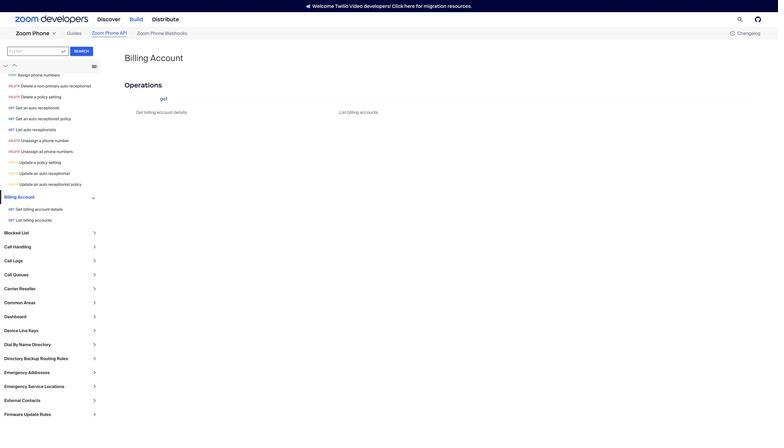 Task type: vqa. For each thing, say whether or not it's contained in the screenshot.
Zoom Phone Webhooks Zoom
yes



Task type: locate. For each thing, give the bounding box(es) containing it.
zoom
[[16, 30, 31, 37], [92, 30, 104, 36], [137, 30, 150, 36]]

zoom developer logo image
[[15, 15, 88, 24]]

zoom for zoom phone
[[16, 30, 31, 37]]

1 horizontal spatial zoom
[[92, 30, 104, 36]]

phone for zoom phone webhooks
[[151, 30, 164, 36]]

zoom phone api link
[[92, 30, 127, 37]]

phone inside the zoom phone webhooks link
[[151, 30, 164, 36]]

guides
[[67, 30, 82, 36]]

zoom phone webhooks
[[137, 30, 187, 36]]

0 horizontal spatial zoom
[[16, 30, 31, 37]]

phone left "api"
[[105, 30, 119, 36]]

webhooks
[[165, 30, 187, 36]]

welcome twilio video developers! click here for migration resources. link
[[300, 3, 479, 9]]

phone left down icon at the top of page
[[32, 30, 50, 37]]

guides link
[[67, 30, 82, 37]]

twilio
[[335, 3, 349, 9]]

1 phone from the left
[[32, 30, 50, 37]]

welcome twilio video developers! click here for migration resources.
[[313, 3, 473, 9]]

phone for zoom phone
[[32, 30, 50, 37]]

api
[[120, 30, 127, 36]]

2 horizontal spatial phone
[[151, 30, 164, 36]]

3 zoom from the left
[[137, 30, 150, 36]]

resources.
[[448, 3, 473, 9]]

migration
[[424, 3, 447, 9]]

changelog
[[738, 30, 761, 36]]

changelog link
[[731, 30, 761, 36]]

phone
[[32, 30, 50, 37], [105, 30, 119, 36], [151, 30, 164, 36]]

for
[[417, 3, 423, 9]]

phone for zoom phone api
[[105, 30, 119, 36]]

2 zoom from the left
[[92, 30, 104, 36]]

0 horizontal spatial phone
[[32, 30, 50, 37]]

zoom phone
[[16, 30, 50, 37]]

phone left webhooks
[[151, 30, 164, 36]]

2 phone from the left
[[105, 30, 119, 36]]

down image
[[52, 32, 56, 35]]

zoom phone webhooks link
[[137, 30, 187, 37]]

2 horizontal spatial zoom
[[137, 30, 150, 36]]

1 horizontal spatial phone
[[105, 30, 119, 36]]

github image
[[756, 16, 762, 23]]

notification image
[[306, 4, 313, 8], [306, 4, 311, 8]]

3 phone from the left
[[151, 30, 164, 36]]

phone inside zoom phone api link
[[105, 30, 119, 36]]

1 zoom from the left
[[16, 30, 31, 37]]



Task type: describe. For each thing, give the bounding box(es) containing it.
github image
[[756, 16, 762, 23]]

history image
[[731, 31, 736, 36]]

welcome
[[313, 3, 334, 9]]

video
[[350, 3, 363, 9]]

click
[[392, 3, 404, 9]]

zoom phone api
[[92, 30, 127, 36]]

search image
[[738, 17, 744, 22]]

zoom for zoom phone api
[[92, 30, 104, 36]]

developers!
[[364, 3, 391, 9]]

zoom for zoom phone webhooks
[[137, 30, 150, 36]]

history image
[[731, 31, 738, 36]]

here
[[405, 3, 415, 9]]

search image
[[738, 17, 744, 22]]



